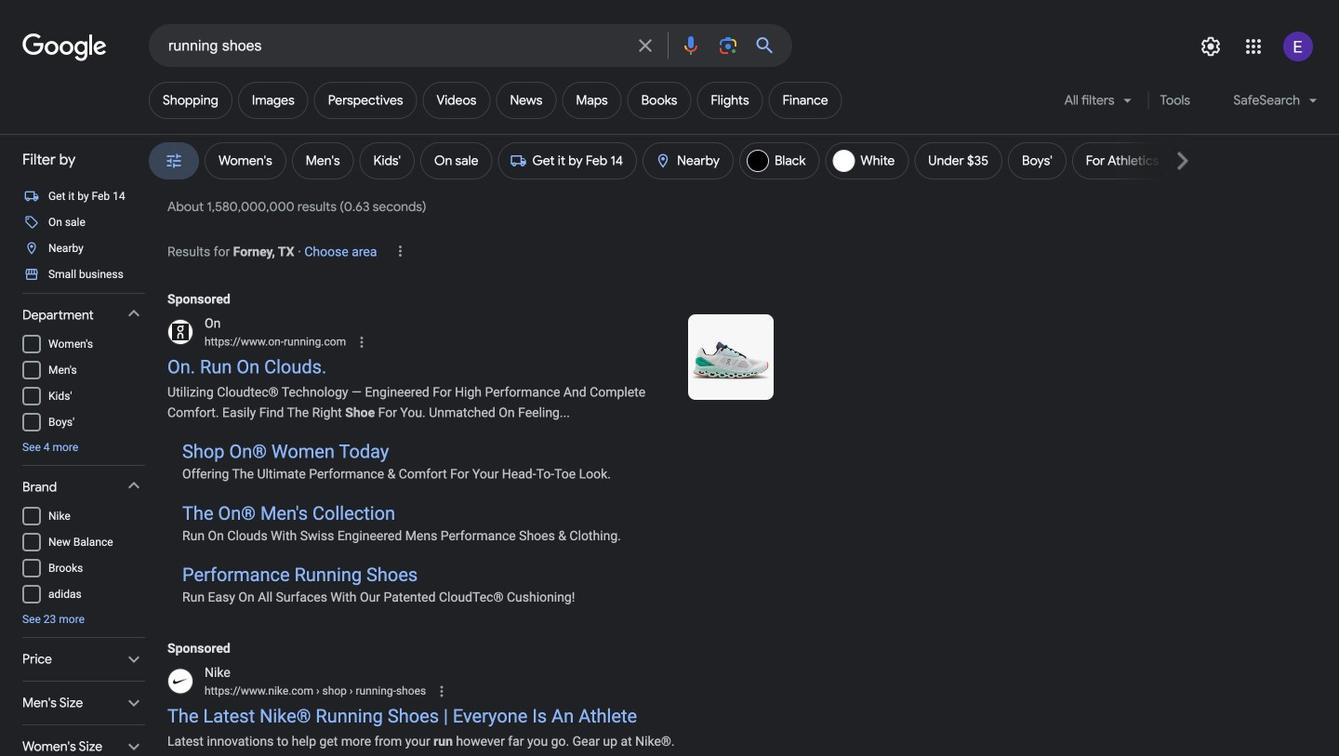 Task type: locate. For each thing, give the bounding box(es) containing it.
0 vertical spatial list item
[[182, 440, 711, 464]]

4 heading from the top
[[22, 695, 83, 712]]

list item
[[182, 440, 711, 464], [182, 502, 711, 526], [182, 563, 711, 587]]

list
[[167, 423, 711, 612]]

3 list item from the top
[[182, 563, 711, 587]]

none text field inside ads region
[[205, 335, 346, 348]]

3 heading from the top
[[22, 651, 52, 668]]

None text field
[[205, 685, 426, 698]]

heading
[[22, 307, 94, 324], [22, 479, 57, 496], [22, 651, 52, 668], [22, 695, 83, 712], [22, 739, 103, 755]]

2 vertical spatial list item
[[182, 563, 711, 587]]

ads region
[[167, 289, 774, 756]]

image from on-running.com image
[[688, 314, 774, 400]]

1 vertical spatial list item
[[182, 502, 711, 526]]

None search field
[[0, 23, 793, 67]]

search by image image
[[717, 34, 740, 57]]

None text field
[[205, 335, 346, 348]]

1 list item from the top
[[182, 440, 711, 464]]

next image
[[1178, 152, 1189, 170]]



Task type: describe. For each thing, give the bounding box(es) containing it.
2 heading from the top
[[22, 479, 57, 496]]

google image
[[22, 33, 108, 61]]

none text field inside ads region
[[205, 685, 426, 698]]

1 heading from the top
[[22, 307, 94, 324]]

2 list item from the top
[[182, 502, 711, 526]]

5 heading from the top
[[22, 739, 103, 755]]

search by voice image
[[680, 34, 702, 57]]

list inside ads region
[[167, 423, 711, 612]]

Search text field
[[168, 35, 623, 59]]



Task type: vqa. For each thing, say whether or not it's contained in the screenshot.
181 US dollars text field
no



